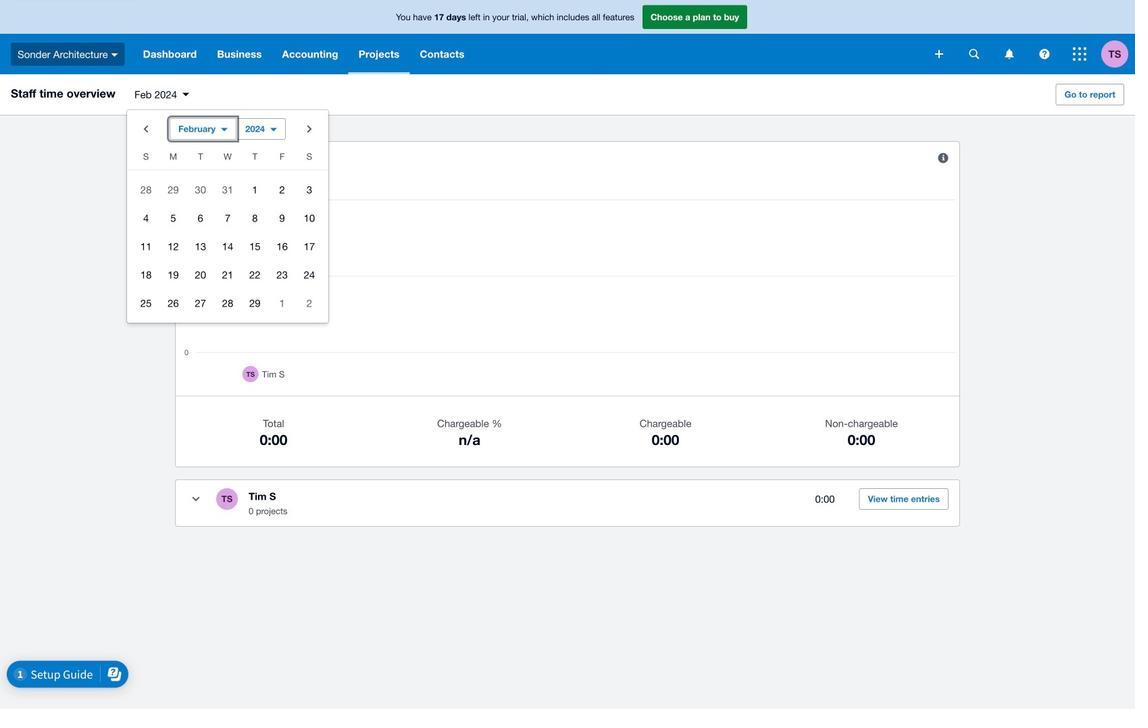 Task type: describe. For each thing, give the bounding box(es) containing it.
tue feb 06 2024 cell
[[187, 205, 214, 232]]

sun feb 25 2024 cell
[[127, 290, 160, 317]]

tue feb 13 2024 cell
[[187, 233, 214, 260]]

thu feb 15 2024 cell
[[241, 233, 269, 260]]

3 row from the top
[[127, 204, 329, 233]]

sat feb 24 2024 cell
[[296, 262, 329, 289]]

2 svg image from the left
[[1005, 49, 1014, 59]]

5 row from the top
[[127, 261, 329, 289]]

fri feb 09 2024 cell
[[269, 205, 296, 232]]

mon feb 19 2024 cell
[[160, 262, 187, 289]]

sat feb 17 2024 cell
[[296, 233, 329, 260]]

sun feb 04 2024 cell
[[127, 205, 160, 232]]

mon feb 05 2024 cell
[[160, 205, 187, 232]]

1 row from the top
[[127, 148, 329, 170]]



Task type: locate. For each thing, give the bounding box(es) containing it.
sun feb 11 2024 cell
[[127, 233, 160, 260]]

sat feb 10 2024 cell
[[296, 205, 329, 232]]

wed feb 28 2024 cell
[[214, 290, 241, 317]]

thu feb 01 2024 cell
[[241, 176, 269, 203]]

row down wed feb 14 2024 cell
[[127, 261, 329, 289]]

row up thu feb 01 2024 cell
[[127, 148, 329, 170]]

mon feb 26 2024 cell
[[160, 290, 187, 317]]

row
[[127, 148, 329, 170], [127, 176, 329, 204], [127, 204, 329, 233], [127, 233, 329, 261], [127, 261, 329, 289], [127, 289, 329, 318]]

sun feb 18 2024 cell
[[127, 262, 160, 289]]

4 row from the top
[[127, 233, 329, 261]]

1 horizontal spatial svg image
[[1005, 49, 1014, 59]]

0 horizontal spatial svg image
[[970, 49, 980, 59]]

banner
[[0, 0, 1136, 74]]

wed feb 21 2024 cell
[[214, 262, 241, 289]]

6 row from the top
[[127, 289, 329, 318]]

wed feb 07 2024 cell
[[214, 205, 241, 232]]

tue feb 20 2024 cell
[[187, 262, 214, 289]]

fri feb 02 2024 cell
[[269, 176, 296, 203]]

sat feb 03 2024 cell
[[296, 176, 329, 203]]

svg image
[[1073, 47, 1087, 61], [1040, 49, 1050, 59], [935, 50, 944, 58], [111, 53, 118, 57]]

last month image
[[132, 116, 160, 143]]

row up wed feb 14 2024 cell
[[127, 204, 329, 233]]

svg image
[[970, 49, 980, 59], [1005, 49, 1014, 59]]

group
[[127, 110, 329, 323]]

row up wed feb 07 2024 cell
[[127, 176, 329, 204]]

wed feb 14 2024 cell
[[214, 233, 241, 260]]

2 row from the top
[[127, 176, 329, 204]]

row up wed feb 21 2024 cell
[[127, 233, 329, 261]]

thu feb 22 2024 cell
[[241, 262, 269, 289]]

tue feb 27 2024 cell
[[187, 290, 214, 317]]

1 svg image from the left
[[970, 49, 980, 59]]

fri feb 23 2024 cell
[[269, 262, 296, 289]]

row group
[[127, 176, 329, 318]]

grid
[[127, 148, 329, 318]]

next month image
[[296, 116, 323, 143]]

fri feb 16 2024 cell
[[269, 233, 296, 260]]

row down wed feb 21 2024 cell
[[127, 289, 329, 318]]

thu feb 08 2024 cell
[[241, 205, 269, 232]]

thu feb 29 2024 cell
[[241, 290, 269, 317]]

mon feb 12 2024 cell
[[160, 233, 187, 260]]



Task type: vqa. For each thing, say whether or not it's contained in the screenshot.
first row from the top
yes



